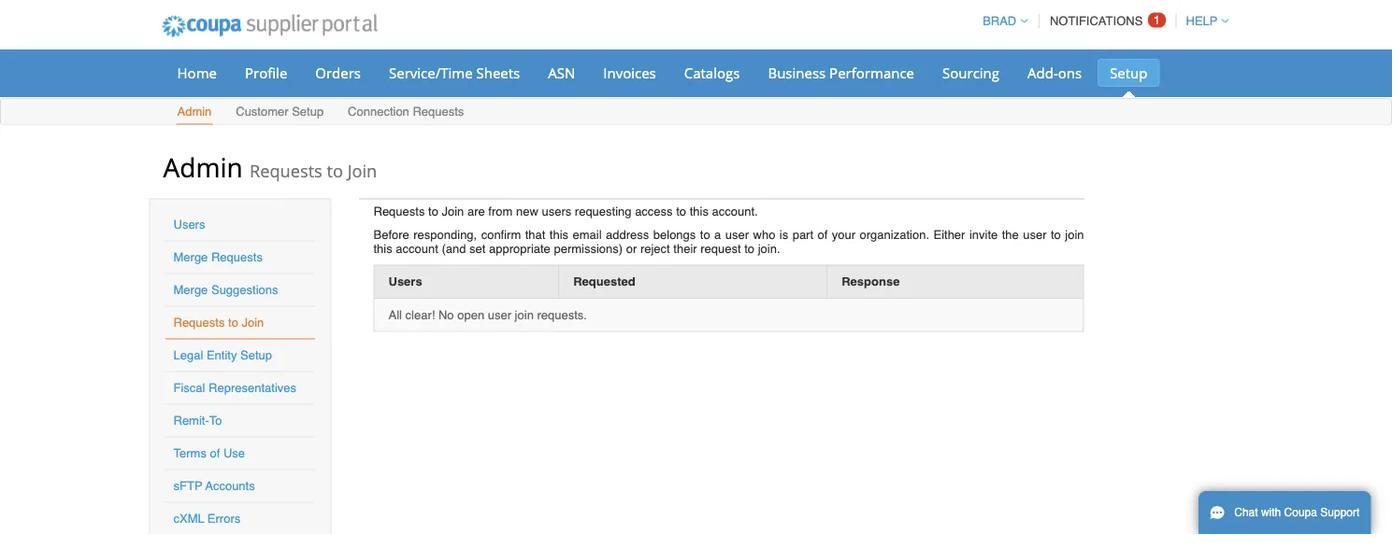 Task type: describe. For each thing, give the bounding box(es) containing it.
setup link
[[1098, 59, 1160, 87]]

home
[[177, 63, 217, 82]]

0 horizontal spatial user
[[488, 308, 512, 322]]

email
[[573, 228, 602, 242]]

request
[[701, 242, 741, 256]]

help link
[[1178, 14, 1229, 28]]

sourcing
[[943, 63, 1000, 82]]

requests for connection
[[413, 105, 464, 119]]

business
[[768, 63, 826, 82]]

1 horizontal spatial this
[[550, 228, 569, 242]]

merge for merge requests
[[173, 251, 208, 265]]

remit-to link
[[173, 414, 222, 428]]

who
[[753, 228, 776, 242]]

2 horizontal spatial setup
[[1110, 63, 1148, 82]]

1 horizontal spatial user
[[726, 228, 749, 242]]

business performance
[[768, 63, 915, 82]]

ons
[[1058, 63, 1082, 82]]

fiscal representatives link
[[173, 382, 296, 396]]

errors
[[207, 513, 241, 527]]

help
[[1186, 14, 1218, 28]]

requests for merge
[[211, 251, 263, 265]]

access
[[635, 204, 673, 218]]

merge requests
[[173, 251, 263, 265]]

accounts
[[205, 480, 255, 494]]

1 vertical spatial users
[[389, 275, 422, 289]]

business performance link
[[756, 59, 927, 87]]

entity
[[207, 349, 237, 363]]

admin for admin requests to join
[[163, 149, 243, 185]]

0 horizontal spatial this
[[374, 242, 393, 256]]

is
[[780, 228, 789, 242]]

customer
[[236, 105, 289, 119]]

asn
[[548, 63, 575, 82]]

to
[[209, 414, 222, 428]]

notifications
[[1050, 14, 1143, 28]]

orders
[[315, 63, 361, 82]]

to inside admin requests to join
[[327, 159, 343, 182]]

users
[[542, 204, 572, 218]]

legal entity setup link
[[173, 349, 272, 363]]

that
[[525, 228, 546, 242]]

admin link
[[176, 101, 213, 125]]

1 vertical spatial setup
[[292, 105, 324, 119]]

1
[[1154, 13, 1161, 27]]

account
[[396, 242, 439, 256]]

requests to join are from new users requesting access to this account. before responding, confirm that this email address belongs to a user who is part of your organization. either invite the user to join this account (and set appropriate permissions) or reject their request to join.
[[374, 204, 1084, 256]]

profile link
[[233, 59, 300, 87]]

admin requests to join
[[163, 149, 377, 185]]

organization.
[[860, 228, 930, 242]]

terms of use link
[[173, 447, 245, 461]]

their
[[674, 242, 697, 256]]

profile
[[245, 63, 287, 82]]

requested
[[574, 275, 636, 289]]

from
[[489, 204, 513, 218]]

join for requests to join are from new users requesting access to this account. before responding, confirm that this email address belongs to a user who is part of your organization. either invite the user to join this account (and set appropriate permissions) or reject their request to join.
[[442, 204, 464, 218]]

requesting
[[575, 204, 632, 218]]

requests for admin
[[250, 159, 322, 182]]

chat with coupa support button
[[1199, 492, 1371, 535]]

of inside requests to join are from new users requesting access to this account. before responding, confirm that this email address belongs to a user who is part of your organization. either invite the user to join this account (and set appropriate permissions) or reject their request to join.
[[818, 228, 828, 242]]

requests.
[[537, 308, 587, 322]]

join.
[[758, 242, 780, 256]]

cxml errors
[[173, 513, 241, 527]]

navigation containing notifications 1
[[975, 3, 1229, 39]]

merge suggestions
[[173, 283, 278, 297]]

use
[[223, 447, 245, 461]]

remit-to
[[173, 414, 222, 428]]

or
[[626, 242, 637, 256]]

asn link
[[536, 59, 588, 87]]

connection
[[348, 105, 409, 119]]

legal entity setup
[[173, 349, 272, 363]]

remit-
[[173, 414, 209, 428]]

add-
[[1028, 63, 1058, 82]]

(and
[[442, 242, 466, 256]]

terms
[[173, 447, 207, 461]]

permissions)
[[554, 242, 623, 256]]

representatives
[[209, 382, 296, 396]]

a
[[715, 228, 721, 242]]



Task type: vqa. For each thing, say whether or not it's contained in the screenshot.
Scale Masterclass with Allison Maslan of Pinnacle Global Network Available in US
no



Task type: locate. For each thing, give the bounding box(es) containing it.
join for requests to join
[[242, 316, 264, 330]]

2 horizontal spatial join
[[442, 204, 464, 218]]

new
[[516, 204, 539, 218]]

1 merge from the top
[[173, 251, 208, 265]]

user right a
[[726, 228, 749, 242]]

admin inside admin 'link'
[[177, 105, 212, 119]]

with
[[1262, 507, 1282, 520]]

suggestions
[[211, 283, 278, 297]]

requests to join link
[[173, 316, 264, 330]]

catalogs
[[684, 63, 740, 82]]

fiscal
[[173, 382, 205, 396]]

join inside requests to join are from new users requesting access to this account. before responding, confirm that this email address belongs to a user who is part of your organization. either invite the user to join this account (and set appropriate permissions) or reject their request to join.
[[1066, 228, 1084, 242]]

0 vertical spatial of
[[818, 228, 828, 242]]

requests down customer setup link on the top left of page
[[250, 159, 322, 182]]

setup right customer
[[292, 105, 324, 119]]

merge requests link
[[173, 251, 263, 265]]

1 horizontal spatial join
[[348, 159, 377, 182]]

sftp
[[173, 480, 202, 494]]

notifications 1
[[1050, 13, 1161, 28]]

service/time sheets link
[[377, 59, 532, 87]]

0 vertical spatial join
[[348, 159, 377, 182]]

merge
[[173, 251, 208, 265], [173, 283, 208, 297]]

1 horizontal spatial of
[[818, 228, 828, 242]]

join inside admin requests to join
[[348, 159, 377, 182]]

requests to join
[[173, 316, 264, 330]]

of right part
[[818, 228, 828, 242]]

users up all
[[389, 275, 422, 289]]

2 horizontal spatial this
[[690, 204, 709, 218]]

brad link
[[975, 14, 1028, 28]]

0 horizontal spatial join
[[515, 308, 534, 322]]

navigation
[[975, 3, 1229, 39]]

legal
[[173, 349, 203, 363]]

customer setup link
[[235, 101, 325, 125]]

requests down the service/time
[[413, 105, 464, 119]]

admin
[[177, 105, 212, 119], [163, 149, 243, 185]]

merge down merge requests
[[173, 283, 208, 297]]

2 horizontal spatial user
[[1023, 228, 1047, 242]]

catalogs link
[[672, 59, 752, 87]]

1 horizontal spatial join
[[1066, 228, 1084, 242]]

the
[[1002, 228, 1019, 242]]

invite
[[970, 228, 998, 242]]

part
[[793, 228, 814, 242]]

sftp accounts link
[[173, 480, 255, 494]]

this up belongs at the left top
[[690, 204, 709, 218]]

coupa supplier portal image
[[149, 3, 390, 50]]

home link
[[165, 59, 229, 87]]

cxml errors link
[[173, 513, 241, 527]]

terms of use
[[173, 447, 245, 461]]

1 vertical spatial admin
[[163, 149, 243, 185]]

join
[[348, 159, 377, 182], [442, 204, 464, 218], [242, 316, 264, 330]]

requests up before in the left top of the page
[[374, 204, 425, 218]]

2 vertical spatial setup
[[240, 349, 272, 363]]

performance
[[830, 63, 915, 82]]

to
[[327, 159, 343, 182], [428, 204, 439, 218], [676, 204, 687, 218], [700, 228, 710, 242], [1051, 228, 1061, 242], [745, 242, 755, 256], [228, 316, 238, 330]]

service/time sheets
[[389, 63, 520, 82]]

open
[[458, 308, 485, 322]]

responding,
[[414, 228, 477, 242]]

1 vertical spatial of
[[210, 447, 220, 461]]

setup down notifications 1
[[1110, 63, 1148, 82]]

requests up suggestions
[[211, 251, 263, 265]]

merge for merge suggestions
[[173, 283, 208, 297]]

chat with coupa support
[[1235, 507, 1360, 520]]

merge down users link on the top
[[173, 251, 208, 265]]

setup up representatives
[[240, 349, 272, 363]]

set
[[470, 242, 486, 256]]

invoices
[[603, 63, 656, 82]]

1 horizontal spatial setup
[[292, 105, 324, 119]]

requests
[[413, 105, 464, 119], [250, 159, 322, 182], [374, 204, 425, 218], [211, 251, 263, 265], [173, 316, 225, 330]]

support
[[1321, 507, 1360, 520]]

requests inside admin requests to join
[[250, 159, 322, 182]]

of left use
[[210, 447, 220, 461]]

chat
[[1235, 507, 1258, 520]]

0 vertical spatial admin
[[177, 105, 212, 119]]

join left are
[[442, 204, 464, 218]]

join down suggestions
[[242, 316, 264, 330]]

0 vertical spatial setup
[[1110, 63, 1148, 82]]

join down connection
[[348, 159, 377, 182]]

admin for admin
[[177, 105, 212, 119]]

merge suggestions link
[[173, 283, 278, 297]]

0 vertical spatial merge
[[173, 251, 208, 265]]

admin down home 'link'
[[177, 105, 212, 119]]

address
[[606, 228, 649, 242]]

user right the
[[1023, 228, 1047, 242]]

2 vertical spatial join
[[242, 316, 264, 330]]

sourcing link
[[931, 59, 1012, 87]]

join inside requests to join are from new users requesting access to this account. before responding, confirm that this email address belongs to a user who is part of your organization. either invite the user to join this account (and set appropriate permissions) or reject their request to join.
[[442, 204, 464, 218]]

account.
[[712, 204, 758, 218]]

customer setup
[[236, 105, 324, 119]]

join right the
[[1066, 228, 1084, 242]]

0 vertical spatial join
[[1066, 228, 1084, 242]]

sftp accounts
[[173, 480, 255, 494]]

1 vertical spatial join
[[515, 308, 534, 322]]

cxml
[[173, 513, 204, 527]]

appropriate
[[489, 242, 551, 256]]

reject
[[641, 242, 670, 256]]

connection requests
[[348, 105, 464, 119]]

2 merge from the top
[[173, 283, 208, 297]]

invoices link
[[591, 59, 668, 87]]

all
[[389, 308, 402, 322]]

join left requests.
[[515, 308, 534, 322]]

are
[[468, 204, 485, 218]]

this
[[690, 204, 709, 218], [550, 228, 569, 242], [374, 242, 393, 256]]

admin down admin 'link'
[[163, 149, 243, 185]]

0 horizontal spatial of
[[210, 447, 220, 461]]

1 vertical spatial merge
[[173, 283, 208, 297]]

sheets
[[477, 63, 520, 82]]

1 horizontal spatial users
[[389, 275, 422, 289]]

service/time
[[389, 63, 473, 82]]

0 horizontal spatial join
[[242, 316, 264, 330]]

requests up 'legal'
[[173, 316, 225, 330]]

response
[[842, 275, 900, 289]]

orders link
[[303, 59, 373, 87]]

fiscal representatives
[[173, 382, 296, 396]]

setup
[[1110, 63, 1148, 82], [292, 105, 324, 119], [240, 349, 272, 363]]

connection requests link
[[347, 101, 465, 125]]

1 vertical spatial join
[[442, 204, 464, 218]]

0 vertical spatial users
[[173, 218, 205, 232]]

this left account
[[374, 242, 393, 256]]

either
[[934, 228, 966, 242]]

add-ons link
[[1016, 59, 1094, 87]]

users up merge requests
[[173, 218, 205, 232]]

0 horizontal spatial setup
[[240, 349, 272, 363]]

all clear! no open user join requests.
[[389, 308, 587, 322]]

before
[[374, 228, 409, 242]]

your
[[832, 228, 856, 242]]

user
[[726, 228, 749, 242], [1023, 228, 1047, 242], [488, 308, 512, 322]]

0 horizontal spatial users
[[173, 218, 205, 232]]

confirm
[[481, 228, 521, 242]]

requests inside requests to join are from new users requesting access to this account. before responding, confirm that this email address belongs to a user who is part of your organization. either invite the user to join this account (and set appropriate permissions) or reject their request to join.
[[374, 204, 425, 218]]

this down users on the left top
[[550, 228, 569, 242]]

brad
[[983, 14, 1017, 28]]

add-ons
[[1028, 63, 1082, 82]]

user right open
[[488, 308, 512, 322]]

users link
[[173, 218, 205, 232]]



